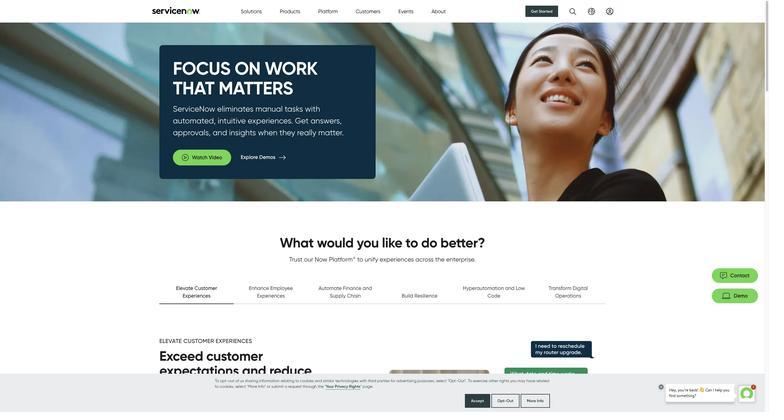 Task type: vqa. For each thing, say whether or not it's contained in the screenshot.
the function at bottom
no



Task type: locate. For each thing, give the bounding box(es) containing it.
to
[[215, 378, 219, 383], [468, 378, 472, 383]]

rights
[[500, 378, 509, 383]]

to
[[296, 378, 299, 383], [215, 384, 219, 388]]

servicenow image
[[152, 7, 201, 14]]

have
[[527, 378, 536, 383]]

" right the on the left bottom
[[325, 384, 326, 388]]

and
[[315, 378, 322, 383]]

out".
[[458, 378, 467, 383]]

page.
[[363, 384, 373, 388]]

opt-
[[498, 398, 507, 403]]

go to servicenow account image
[[607, 8, 614, 15]]

select left "opt-
[[436, 378, 447, 383]]

info
[[537, 398, 544, 403]]

started
[[539, 9, 553, 14]]

to left cookies,
[[215, 384, 219, 388]]

1 horizontal spatial select
[[436, 378, 447, 383]]

relating
[[281, 378, 295, 383]]

0 horizontal spatial "
[[325, 384, 326, 388]]

opt-out
[[498, 398, 514, 403]]

opt-out button
[[492, 394, 520, 408]]

similar
[[323, 378, 335, 383]]

events button
[[399, 7, 414, 15]]

customers
[[356, 8, 381, 14]]

accept button
[[465, 394, 491, 408]]

select
[[436, 378, 447, 383], [235, 384, 246, 388]]

to left opt-
[[215, 378, 219, 383]]

exercise
[[473, 378, 488, 383]]

out
[[229, 378, 235, 383]]

0 vertical spatial to
[[296, 378, 299, 383]]

1 vertical spatial to
[[215, 384, 219, 388]]

to up the request
[[296, 378, 299, 383]]

0 horizontal spatial select
[[235, 384, 246, 388]]

to right out".
[[468, 378, 472, 383]]

0 horizontal spatial to
[[215, 378, 219, 383]]

" inside the to opt-out of us sharing information relating to cookies and similar technologies with third parties for advertising purposes, select "opt-out".  to exercise other rights you may have related to cookies, select "more info" or submit a request through the "
[[325, 384, 326, 388]]

" inside your privacy rights " page.
[[361, 384, 362, 388]]

" down 'with'
[[361, 384, 362, 388]]

2 " from the left
[[361, 384, 362, 388]]

1 horizontal spatial to
[[296, 378, 299, 383]]

1 horizontal spatial to
[[468, 378, 472, 383]]

customers button
[[356, 7, 381, 15]]

through
[[303, 384, 317, 388]]

accept
[[471, 398, 484, 403]]

"
[[325, 384, 326, 388], [361, 384, 362, 388]]

info"
[[258, 384, 266, 388]]

1 horizontal spatial "
[[361, 384, 362, 388]]

solutions button
[[241, 7, 262, 15]]

more info button
[[521, 394, 550, 408]]

select down us
[[235, 384, 246, 388]]

1 " from the left
[[325, 384, 326, 388]]

solutions
[[241, 8, 262, 14]]

your privacy rights link
[[326, 384, 361, 390]]

your privacy rights " page.
[[326, 384, 373, 389]]

0 vertical spatial select
[[436, 378, 447, 383]]

to opt-out of us sharing information relating to cookies and similar technologies with third parties for advertising purposes, select "opt-out".  to exercise other rights you may have related to cookies, select "more info" or submit a request through the "
[[215, 378, 550, 388]]

you
[[510, 378, 517, 383]]

products
[[280, 8, 300, 14]]

or
[[267, 384, 271, 388]]



Task type: describe. For each thing, give the bounding box(es) containing it.
third
[[368, 378, 376, 383]]

2 to from the left
[[468, 378, 472, 383]]

cookies,
[[220, 384, 234, 388]]

other
[[489, 378, 499, 383]]

get started
[[531, 9, 553, 14]]

technologies
[[336, 378, 359, 383]]

a
[[285, 384, 287, 388]]

privacy
[[335, 384, 348, 389]]

"more
[[247, 384, 257, 388]]

about
[[432, 8, 446, 14]]

platform
[[318, 8, 338, 14]]

"opt-
[[448, 378, 458, 383]]

about button
[[432, 7, 446, 15]]

information
[[259, 378, 280, 383]]

the
[[318, 384, 324, 388]]

rights
[[349, 384, 361, 389]]

0 horizontal spatial to
[[215, 384, 219, 388]]

get
[[531, 9, 538, 14]]

get started link
[[526, 6, 559, 17]]

of
[[236, 378, 239, 383]]

for
[[391, 378, 396, 383]]

more
[[527, 398, 536, 403]]

cookies
[[300, 378, 314, 383]]

1 to from the left
[[215, 378, 219, 383]]

advertising
[[397, 378, 417, 383]]

products button
[[280, 7, 300, 15]]

related
[[537, 378, 550, 383]]

1 vertical spatial select
[[235, 384, 246, 388]]

may
[[518, 378, 526, 383]]

your
[[326, 384, 334, 389]]

more info
[[527, 398, 544, 403]]

request
[[288, 384, 302, 388]]

us
[[240, 378, 244, 383]]

parties
[[377, 378, 390, 383]]

events
[[399, 8, 414, 14]]

with
[[360, 378, 367, 383]]

submit
[[272, 384, 284, 388]]

out
[[507, 398, 514, 403]]

opt-
[[220, 378, 229, 383]]

sharing
[[245, 378, 258, 383]]

purposes,
[[418, 378, 435, 383]]

platform button
[[318, 7, 338, 15]]



